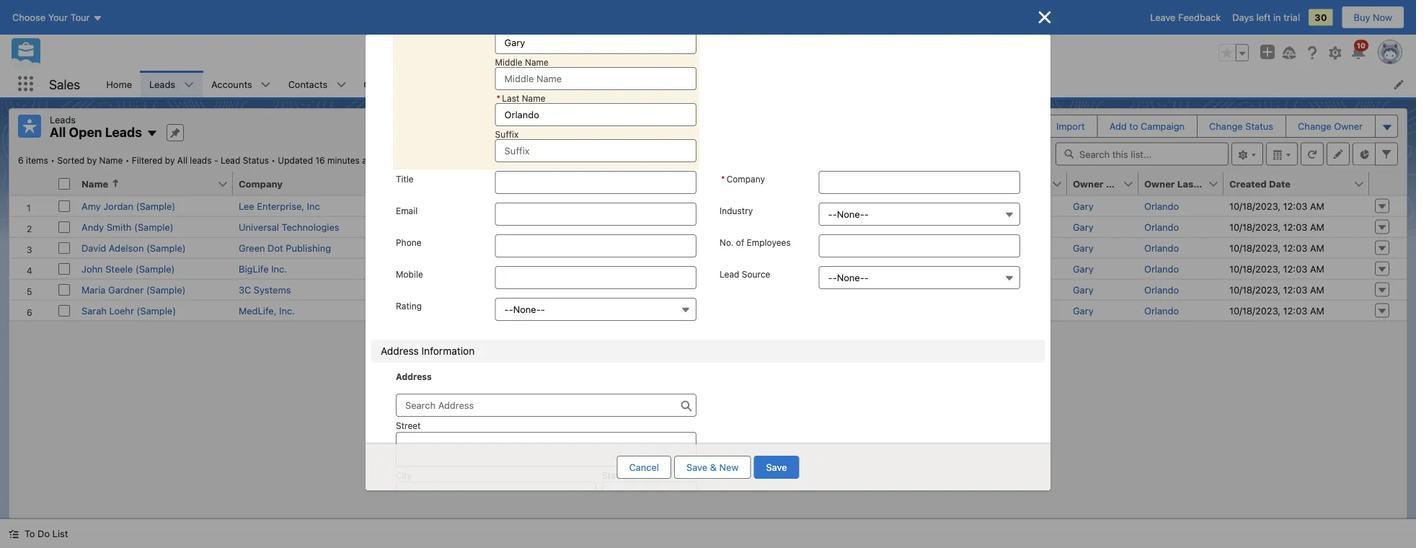 Task type: locate. For each thing, give the bounding box(es) containing it.
search...
[[570, 47, 608, 58]]

company inside 'button'
[[239, 178, 283, 189]]

1 12:03 from the top
[[1284, 201, 1308, 211]]

action element
[[1370, 172, 1407, 196]]

* company
[[721, 174, 765, 184]]

biglife
[[239, 263, 269, 274]]

6 orlando from the top
[[1145, 305, 1180, 316]]

john steele (sample) link
[[82, 263, 175, 274]]

1 horizontal spatial by
[[165, 155, 175, 166]]

0 horizontal spatial phone
[[396, 237, 422, 247]]

4 info@salesforce.com from the top
[[840, 284, 931, 295]]

6 am from the top
[[1311, 305, 1325, 316]]

all
[[50, 124, 66, 140], [177, 155, 188, 166]]

gary link for biglife inc.
[[1073, 263, 1094, 274]]

1 am from the top
[[1311, 201, 1325, 211]]

save for save
[[766, 462, 787, 473]]

2 gary link from the top
[[1073, 221, 1094, 232]]

1 horizontal spatial owner
[[1145, 178, 1176, 189]]

medlife,
[[239, 305, 277, 316]]

title button
[[385, 172, 562, 195]]

address down system
[[381, 345, 419, 357]]

1 vertical spatial lead
[[981, 178, 1004, 189]]

leads right home "link"
[[149, 79, 175, 89]]

information right director,
[[430, 242, 480, 253]]

0 vertical spatial address
[[381, 345, 419, 357]]

0 vertical spatial phone
[[700, 178, 729, 189]]

group
[[1219, 44, 1249, 61]]

no.
[[720, 237, 734, 247]]

12:03
[[1284, 201, 1308, 211], [1284, 221, 1308, 232], [1284, 242, 1308, 253], [1284, 263, 1308, 274], [1284, 284, 1308, 295], [1284, 305, 1308, 316]]

new for massachusetts
[[981, 284, 1001, 295]]

all open leads grid
[[9, 172, 1407, 321]]

change inside button
[[1210, 121, 1243, 132]]

none- for rating --none--
[[513, 304, 541, 315]]

last down 'search all open leads list view.' search box
[[1178, 178, 1198, 189]]

2 horizontal spatial owner
[[1335, 121, 1363, 132]]

2 horizontal spatial status
[[1246, 121, 1274, 132]]

by right sorted
[[87, 155, 97, 166]]

4 gary from the top
[[1073, 263, 1094, 274]]

1 click to dial disabled image from the top
[[700, 201, 789, 211]]

0 vertical spatial status
[[1246, 121, 1274, 132]]

2 gary from the top
[[1073, 221, 1094, 232]]

lead for lead status
[[981, 178, 1004, 189]]

sarah loehr (sample) link
[[82, 305, 176, 316]]

accounts list item
[[203, 71, 280, 97]]

3 gary from the top
[[1073, 242, 1094, 253]]

3 click to dial disabled image from the top
[[700, 242, 789, 253]]

1 gary link from the top
[[1073, 201, 1094, 211]]

5 gary link from the top
[[1073, 284, 1094, 295]]

0 vertical spatial connecticut
[[584, 221, 637, 232]]

2 10/18/2023, from the top
[[1230, 221, 1281, 232]]

1 vertical spatial last
[[1178, 178, 1198, 189]]

2 vertical spatial none-
[[513, 304, 541, 315]]

3 orlando from the top
[[1145, 242, 1180, 253]]

(sample) down name element
[[136, 201, 175, 211]]

orlando for universal technologies
[[1145, 221, 1180, 232]]

2 by from the left
[[165, 155, 175, 166]]

1 horizontal spatial lead
[[720, 269, 740, 279]]

Last Name text field
[[495, 103, 697, 126]]

email element
[[834, 172, 984, 196]]

vp right senior
[[421, 263, 433, 274]]

2 • from the left
[[125, 155, 129, 166]]

vp left purchasing
[[390, 201, 402, 211]]

cell
[[53, 172, 76, 196], [578, 237, 694, 258], [834, 237, 975, 258], [694, 300, 834, 321], [834, 300, 975, 321]]

date
[[1270, 178, 1291, 189]]

change inside button
[[1299, 121, 1332, 132]]

1 horizontal spatial change
[[1299, 121, 1332, 132]]

0 horizontal spatial •
[[51, 155, 55, 166]]

technology
[[483, 242, 533, 253]]

click to dial disabled image down of in the right of the page
[[700, 263, 789, 274]]

0 vertical spatial inc.
[[271, 263, 287, 274]]

5 orlando from the top
[[1145, 284, 1180, 295]]

owner inside owner first name 'button'
[[1073, 178, 1104, 189]]

1 orlando from the top
[[1145, 201, 1180, 211]]

1 horizontal spatial save
[[766, 462, 787, 473]]

(sample) up david adelson (sample)
[[134, 221, 174, 232]]

gary for universal technologies
[[1073, 221, 1094, 232]]

4 gary link from the top
[[1073, 263, 1094, 274]]

6 gary from the top
[[1073, 305, 1094, 316]]

by right filtered
[[165, 155, 175, 166]]

inc
[[307, 201, 320, 211]]

0 vertical spatial none-
[[837, 209, 865, 220]]

address for address information
[[381, 345, 419, 357]]

(sample) for amy jordan (sample)
[[136, 201, 175, 211]]

(sample) right adelson
[[146, 242, 186, 253]]

Email text field
[[495, 203, 697, 226]]

info@salesforce.com for biglife inc.
[[840, 263, 931, 274]]

calendar
[[460, 79, 499, 89]]

save right the &
[[766, 462, 787, 473]]

item number image
[[9, 172, 53, 195]]

• left updated
[[271, 155, 276, 166]]

info@salesforce.com for 3c systems
[[840, 284, 931, 295]]

4 click to dial disabled image from the top
[[700, 263, 789, 274]]

(sample) down david adelson (sample)
[[135, 263, 175, 274]]

save for save & new
[[687, 462, 708, 473]]

enterprise,
[[257, 201, 304, 211]]

3 12:03 from the top
[[1284, 242, 1308, 253]]

all left open
[[50, 124, 66, 140]]

5 click to dial disabled image from the top
[[700, 284, 789, 295]]

• right items
[[51, 155, 55, 166]]

0 horizontal spatial by
[[87, 155, 97, 166]]

4 10/18/2023, from the top
[[1230, 263, 1281, 274]]

1 horizontal spatial last
[[1178, 178, 1198, 189]]

0 horizontal spatial change
[[1210, 121, 1243, 132]]

Phone text field
[[495, 234, 697, 258]]

amy
[[82, 201, 101, 211]]

universal technologies
[[239, 221, 339, 232]]

new up working
[[981, 221, 1001, 232]]

address down address information
[[396, 372, 432, 382]]

0 horizontal spatial leads
[[50, 114, 76, 125]]

* up industry at the right of page
[[721, 174, 725, 184]]

owner for owner first name
[[1073, 178, 1104, 189]]

0 vertical spatial *
[[497, 93, 501, 103]]

created date element
[[1224, 172, 1379, 196]]

click to dial disabled image down the source
[[700, 284, 789, 295]]

3 orlando link from the top
[[1145, 242, 1180, 253]]

2 vertical spatial status
[[1006, 178, 1036, 189]]

2 vertical spatial lead
[[720, 269, 740, 279]]

lead status element
[[975, 172, 1076, 196]]

leads up filtered
[[105, 124, 142, 140]]

6 items • sorted by name • filtered by all leads - lead status • updated 16 minutes ago
[[18, 155, 377, 166]]

lead
[[221, 155, 240, 166], [981, 178, 1004, 189], [720, 269, 740, 279]]

1 vertical spatial status
[[243, 155, 269, 166]]

• left filtered
[[125, 155, 129, 166]]

1 info@salesforce.com from the top
[[840, 201, 931, 211]]

0 horizontal spatial *
[[497, 93, 501, 103]]

none- inside 'rating --none--'
[[513, 304, 541, 315]]

import
[[1057, 121, 1085, 132]]

-
[[214, 155, 218, 166], [829, 209, 833, 220], [833, 209, 837, 220], [865, 209, 869, 220], [829, 272, 833, 283], [833, 272, 837, 283], [865, 272, 869, 283], [505, 304, 509, 315], [509, 304, 513, 315], [541, 304, 545, 315]]

1 10/18/2023, from the top
[[1230, 201, 1281, 211]]

1 horizontal spatial •
[[125, 155, 129, 166]]

last for *
[[502, 93, 520, 103]]

minutes
[[327, 155, 360, 166]]

3 10/18/2023, from the top
[[1230, 242, 1281, 253]]

click to dial disabled image down phone button
[[700, 201, 789, 211]]

0 horizontal spatial vp
[[390, 201, 402, 211]]

owner
[[1335, 121, 1363, 132], [1073, 178, 1104, 189], [1145, 178, 1176, 189]]

all open leads
[[50, 124, 142, 140]]

1 gary from the top
[[1073, 201, 1094, 211]]

0 vertical spatial all
[[50, 124, 66, 140]]

orlando for lee enterprise, inc
[[1145, 201, 1180, 211]]

orlando link for green dot publishing
[[1145, 242, 1180, 253]]

in
[[1274, 12, 1282, 23]]

gary for lee enterprise, inc
[[1073, 201, 1094, 211]]

1 horizontal spatial phone
[[700, 178, 729, 189]]

owner for owner last name
[[1145, 178, 1176, 189]]

4 am from the top
[[1311, 263, 1325, 274]]

company up industry at the right of page
[[727, 174, 765, 184]]

new down working
[[981, 284, 1001, 295]]

lead inside button
[[981, 178, 1004, 189]]

(sample) down maria gardner (sample)
[[137, 305, 176, 316]]

phone up industry at the right of page
[[700, 178, 729, 189]]

1 info@salesforce.com link from the top
[[840, 201, 931, 211]]

owner last name button
[[1139, 172, 1227, 195]]

inc. down systems at left
[[279, 305, 295, 316]]

(sample) right gardner
[[146, 284, 186, 295]]

orlando link for biglife inc.
[[1145, 263, 1180, 274]]

0 vertical spatial lead
[[221, 155, 240, 166]]

orlando for green dot publishing
[[1145, 242, 1180, 253]]

am for lee enterprise, inc
[[1311, 201, 1325, 211]]

6 12:03 from the top
[[1284, 305, 1308, 316]]

status inside button
[[1006, 178, 1036, 189]]

name button
[[76, 172, 217, 195]]

status for lead status
[[1006, 178, 1036, 189]]

- inside all open leads|leads|list view element
[[214, 155, 218, 166]]

systems
[[254, 284, 291, 295]]

First Name text field
[[495, 31, 697, 54]]

12:03 for 3c systems
[[1284, 284, 1308, 295]]

1 • from the left
[[51, 155, 55, 166]]

5 10/18/2023, 12:03 am from the top
[[1230, 284, 1325, 295]]

name element
[[76, 172, 242, 196]]

3 info@salesforce.com from the top
[[840, 263, 931, 274]]

filtered
[[132, 155, 163, 166]]

green dot publishing
[[239, 242, 331, 253]]

Mobile text field
[[495, 266, 697, 289]]

connecticut up massachusetts
[[584, 263, 637, 274]]

list
[[52, 528, 68, 539]]

none- for industry --none--
[[837, 209, 865, 220]]

4 orlando link from the top
[[1145, 263, 1180, 274]]

company up lee
[[239, 178, 283, 189]]

owner first name button
[[1068, 172, 1157, 195]]

all open leads status
[[18, 155, 278, 166]]

0 horizontal spatial owner
[[1073, 178, 1104, 189]]

contacts list item
[[280, 71, 355, 97]]

change for change owner
[[1299, 121, 1332, 132]]

save
[[687, 462, 708, 473], [766, 462, 787, 473]]

10/18/2023, 12:03 am for 3c systems
[[1230, 284, 1325, 295]]

name right first
[[1130, 178, 1157, 189]]

* down calendar
[[497, 93, 501, 103]]

change status
[[1210, 121, 1274, 132]]

connecticut
[[584, 221, 637, 232], [584, 263, 637, 274]]

2 info@salesforce.com link from the top
[[840, 221, 931, 232]]

save & new button
[[675, 456, 751, 479]]

all left leads
[[177, 155, 188, 166]]

accounts
[[211, 79, 252, 89]]

0 horizontal spatial all
[[50, 124, 66, 140]]

1 orlando link from the top
[[1145, 201, 1180, 211]]

name right middle in the top left of the page
[[525, 57, 549, 67]]

1 vertical spatial all
[[177, 155, 188, 166]]

loehr
[[109, 305, 134, 316]]

change up list view controls image
[[1210, 121, 1243, 132]]

1 vertical spatial none-
[[837, 272, 865, 283]]

5 am from the top
[[1311, 284, 1325, 295]]

6 10/18/2023, from the top
[[1230, 305, 1281, 316]]

(sample) for maria gardner (sample)
[[146, 284, 186, 295]]

save inside save button
[[766, 462, 787, 473]]

3c
[[239, 284, 251, 295]]

Lead Source button
[[819, 266, 1021, 289]]

5 12:03 from the top
[[1284, 284, 1308, 295]]

owner first name element
[[1068, 172, 1157, 196]]

2 connecticut from the top
[[584, 263, 637, 274]]

to
[[1130, 121, 1139, 132]]

click to dial disabled image up the source
[[700, 242, 789, 253]]

leads right leads icon
[[50, 114, 76, 125]]

inc. down dot on the top of page
[[271, 263, 287, 274]]

none- inside "lead source --none--"
[[837, 272, 865, 283]]

2 save from the left
[[766, 462, 787, 473]]

1 horizontal spatial vp
[[421, 263, 433, 274]]

No. of Employees text field
[[819, 234, 1021, 258]]

4 info@salesforce.com link from the top
[[840, 284, 931, 295]]

information inside all open leads grid
[[430, 242, 480, 253]]

2 change from the left
[[1299, 121, 1332, 132]]

4 orlando from the top
[[1145, 263, 1180, 274]]

0 horizontal spatial save
[[687, 462, 708, 473]]

calendar list item
[[451, 71, 526, 97]]

1 10/18/2023, 12:03 am from the top
[[1230, 201, 1325, 211]]

3c systems link
[[239, 284, 291, 295]]

to do list button
[[0, 519, 77, 548]]

4 12:03 from the top
[[1284, 263, 1308, 274]]

1 connecticut from the top
[[584, 221, 637, 232]]

1 horizontal spatial *
[[721, 174, 725, 184]]

to do list
[[25, 528, 68, 539]]

2 info@salesforce.com from the top
[[840, 221, 931, 232]]

10/18/2023, 12:03 am for medlife, inc.
[[1230, 305, 1325, 316]]

status inside button
[[1246, 121, 1274, 132]]

orlando link
[[1145, 201, 1180, 211], [1145, 221, 1180, 232], [1145, 242, 1180, 253], [1145, 263, 1180, 274], [1145, 284, 1180, 295], [1145, 305, 1180, 316]]

1 save from the left
[[687, 462, 708, 473]]

feedback
[[1179, 12, 1222, 23]]

None text field
[[819, 171, 1021, 194]]

2 click to dial disabled image from the top
[[700, 221, 789, 232]]

gary link for universal technologies
[[1073, 221, 1094, 232]]

1 change from the left
[[1210, 121, 1243, 132]]

Search All Open Leads list view. search field
[[1056, 142, 1229, 166]]

1 vertical spatial information
[[422, 345, 475, 357]]

*
[[497, 93, 501, 103], [721, 174, 725, 184]]

6 orlando link from the top
[[1145, 305, 1180, 316]]

new for connecticut
[[981, 221, 1001, 232]]

new for georgia
[[981, 201, 1001, 211]]

5 orlando link from the top
[[1145, 284, 1180, 295]]

None search field
[[1056, 142, 1229, 166]]

2 orlando from the top
[[1145, 221, 1180, 232]]

5 10/18/2023, from the top
[[1230, 284, 1281, 295]]

all open leads|leads|list view element
[[9, 108, 1408, 519]]

working
[[981, 263, 1017, 274]]

0 vertical spatial information
[[430, 242, 480, 253]]

source
[[742, 269, 771, 279]]

connecticut for universal technologies
[[584, 221, 637, 232]]

2 12:03 from the top
[[1284, 221, 1308, 232]]

accounts link
[[203, 71, 261, 97]]

list
[[98, 71, 1417, 97]]

new right the &
[[720, 462, 739, 473]]

orlando for biglife inc.
[[1145, 263, 1180, 274]]

0 horizontal spatial company
[[239, 178, 283, 189]]

1 vertical spatial connecticut
[[584, 263, 637, 274]]

click to dial disabled image for universal technologies
[[700, 221, 789, 232]]

owner first name
[[1073, 178, 1157, 189]]

gary link for medlife, inc.
[[1073, 305, 1094, 316]]

director, information technology
[[390, 242, 533, 253]]

5 gary from the top
[[1073, 284, 1094, 295]]

0 horizontal spatial status
[[243, 155, 269, 166]]

by
[[87, 155, 97, 166], [165, 155, 175, 166]]

(sample) for sarah loehr (sample)
[[137, 305, 176, 316]]

1 horizontal spatial status
[[1006, 178, 1036, 189]]

owner inside owner last name 'button'
[[1145, 178, 1176, 189]]

address
[[381, 345, 419, 357], [396, 372, 432, 382]]

am for universal technologies
[[1311, 221, 1325, 232]]

title element
[[385, 172, 587, 196]]

new down lead status
[[981, 201, 1001, 211]]

2 orlando link from the top
[[1145, 221, 1180, 232]]

1 vertical spatial *
[[721, 174, 725, 184]]

3 10/18/2023, 12:03 am from the top
[[1230, 242, 1325, 253]]

lead inside "lead source --none--"
[[720, 269, 740, 279]]

calendar link
[[451, 71, 508, 97]]

orlando
[[1145, 201, 1180, 211], [1145, 221, 1180, 232], [1145, 242, 1180, 253], [1145, 263, 1180, 274], [1145, 284, 1180, 295], [1145, 305, 1180, 316]]

address for address
[[396, 372, 432, 382]]

6 10/18/2023, 12:03 am from the top
[[1230, 305, 1325, 316]]

1 vertical spatial inc.
[[279, 305, 295, 316]]

name up amy
[[82, 178, 108, 189]]

name inside button
[[82, 178, 108, 189]]

info@salesforce.com
[[840, 201, 931, 211], [840, 221, 931, 232], [840, 263, 931, 274], [840, 284, 931, 295]]

orlando link for lee enterprise, inc
[[1145, 201, 1180, 211]]

3 gary link from the top
[[1073, 242, 1094, 253]]

12:03 for lee enterprise, inc
[[1284, 201, 1308, 211]]

item number element
[[9, 172, 53, 196]]

10/18/2023, 12:03 am for lee enterprise, inc
[[1230, 201, 1325, 211]]

2 am from the top
[[1311, 221, 1325, 232]]

30
[[1315, 12, 1328, 23]]

click to dial disabled image
[[700, 201, 789, 211], [700, 221, 789, 232], [700, 242, 789, 253], [700, 263, 789, 274], [700, 284, 789, 295]]

3 am from the top
[[1311, 242, 1325, 253]]

reports link
[[675, 71, 726, 97]]

cell down sorted
[[53, 172, 76, 196]]

add to campaign button
[[1098, 115, 1197, 137]]

info@salesforce.com for lee enterprise, inc
[[840, 201, 931, 211]]

last down middle in the top left of the page
[[502, 93, 520, 103]]

1 vertical spatial phone
[[396, 237, 422, 247]]

buy now
[[1354, 12, 1393, 23]]

information down administrator
[[422, 345, 475, 357]]

none- inside industry --none--
[[837, 209, 865, 220]]

leads image
[[18, 115, 41, 138]]

last inside 'button'
[[1178, 178, 1198, 189]]

4 10/18/2023, 12:03 am from the top
[[1230, 263, 1325, 274]]

* for * last name
[[497, 93, 501, 103]]

dashboards list item
[[586, 71, 675, 97]]

days left in trial
[[1233, 12, 1301, 23]]

vp purchasing
[[390, 201, 454, 211]]

2 horizontal spatial •
[[271, 155, 276, 166]]

6 gary link from the top
[[1073, 305, 1094, 316]]

(sample) for john steele (sample)
[[135, 263, 175, 274]]

12:03 for medlife, inc.
[[1284, 305, 1308, 316]]

do
[[38, 528, 50, 539]]

click to dial disabled image up of in the right of the page
[[700, 221, 789, 232]]

1 vertical spatial address
[[396, 372, 432, 382]]

maria gardner (sample) link
[[82, 284, 186, 295]]

12:03 for biglife inc.
[[1284, 263, 1308, 274]]

created date button
[[1224, 172, 1354, 195]]

ago
[[362, 155, 377, 166]]

change up created date element at the top right of page
[[1299, 121, 1332, 132]]

phone up senior vp
[[396, 237, 422, 247]]

connecticut down georgia
[[584, 221, 637, 232]]

0 horizontal spatial last
[[502, 93, 520, 103]]

save left the &
[[687, 462, 708, 473]]

2 10/18/2023, 12:03 am from the top
[[1230, 221, 1325, 232]]

1 horizontal spatial leads
[[105, 124, 142, 140]]

leads list item
[[141, 71, 203, 97]]

10/18/2023, for 3c systems
[[1230, 284, 1281, 295]]

1 vertical spatial vp
[[421, 263, 433, 274]]

adelson
[[109, 242, 144, 253]]

information
[[430, 242, 480, 253], [422, 345, 475, 357]]

owner last name element
[[1139, 172, 1233, 196]]

save inside save & new button
[[687, 462, 708, 473]]

inc.
[[271, 263, 287, 274], [279, 305, 295, 316]]

2 horizontal spatial lead
[[981, 178, 1004, 189]]

3 info@salesforce.com link from the top
[[840, 263, 931, 274]]

2 horizontal spatial leads
[[149, 79, 175, 89]]

0 vertical spatial last
[[502, 93, 520, 103]]

lead status
[[981, 178, 1036, 189]]

status
[[1246, 121, 1274, 132], [243, 155, 269, 166], [1006, 178, 1036, 189]]



Task type: describe. For each thing, give the bounding box(es) containing it.
gardner
[[108, 284, 144, 295]]

Title text field
[[495, 171, 697, 194]]

click to dial disabled image for biglife inc.
[[700, 263, 789, 274]]

6
[[18, 155, 24, 166]]

owner inside 'change owner' button
[[1335, 121, 1363, 132]]

inc. for medlife, inc.
[[279, 305, 295, 316]]

director,
[[390, 242, 428, 253]]

10/18/2023, for biglife inc.
[[1230, 263, 1281, 274]]

middle name
[[495, 57, 549, 67]]

industry --none--
[[720, 206, 869, 220]]

12:03 for green dot publishing
[[1284, 242, 1308, 253]]

click to dial disabled image for lee enterprise, inc
[[700, 201, 789, 211]]

Industry button
[[819, 203, 1021, 226]]

information for director,
[[430, 242, 480, 253]]

suffix
[[495, 129, 519, 139]]

info@salesforce.com link for biglife inc.
[[840, 263, 931, 274]]

gary link for 3c systems
[[1073, 284, 1094, 295]]

gary for green dot publishing
[[1073, 242, 1094, 253]]

Rating button
[[495, 298, 697, 321]]

gary link for lee enterprise, inc
[[1073, 201, 1094, 211]]

phone element
[[694, 172, 843, 196]]

am for 3c systems
[[1311, 284, 1325, 295]]

orlando link for universal technologies
[[1145, 221, 1180, 232]]

* last name
[[497, 93, 546, 103]]

owner last name
[[1145, 178, 1227, 189]]

system
[[390, 305, 423, 316]]

cell down the source
[[694, 300, 834, 321]]

10/18/2023, 12:03 am for universal technologies
[[1230, 221, 1325, 232]]

list view controls image
[[1232, 142, 1264, 166]]

lead for lead source --none--
[[720, 269, 740, 279]]

sarah loehr (sample)
[[82, 305, 176, 316]]

save button
[[754, 456, 800, 479]]

* for * company
[[721, 174, 725, 184]]

david adelson (sample) link
[[82, 242, 186, 253]]

connecticut for biglife inc.
[[584, 263, 637, 274]]

opportunities link
[[355, 71, 432, 97]]

andy smith (sample)
[[82, 221, 174, 232]]

lead source --none--
[[720, 269, 869, 283]]

10/18/2023, for lee enterprise, inc
[[1230, 201, 1281, 211]]

technologies
[[282, 221, 339, 232]]

rating --none--
[[396, 301, 545, 315]]

universal
[[239, 221, 279, 232]]

cell up massachusetts
[[578, 237, 694, 258]]

purchasing
[[405, 201, 454, 211]]

andy
[[82, 221, 104, 232]]

no. of employees
[[720, 237, 791, 247]]

now
[[1374, 12, 1393, 23]]

david adelson (sample)
[[82, 242, 186, 253]]

0 horizontal spatial lead
[[221, 155, 240, 166]]

leave feedback link
[[1151, 12, 1222, 23]]

name left created
[[1200, 178, 1227, 189]]

10/18/2023, 12:03 am for green dot publishing
[[1230, 242, 1325, 253]]

am for green dot publishing
[[1311, 242, 1325, 253]]

inc. for biglife inc.
[[271, 263, 287, 274]]

am for biglife inc.
[[1311, 263, 1325, 274]]

home
[[106, 79, 132, 89]]

smith
[[107, 221, 132, 232]]

name down forecasts
[[522, 93, 546, 103]]

import button
[[1045, 115, 1097, 137]]

3 • from the left
[[271, 155, 276, 166]]

lee enterprise, inc
[[239, 201, 320, 211]]

steele
[[105, 263, 133, 274]]

state/province
[[602, 470, 662, 480]]

action image
[[1370, 172, 1407, 195]]

phone inside button
[[700, 178, 729, 189]]

10/18/2023, for green dot publishing
[[1230, 242, 1281, 253]]

orlando link for medlife, inc.
[[1145, 305, 1180, 316]]

email
[[396, 206, 418, 216]]

company element
[[233, 172, 385, 196]]

info@salesforce.com link for universal technologies
[[840, 221, 931, 232]]

created
[[1230, 178, 1267, 189]]

home link
[[98, 71, 141, 97]]

reports
[[684, 79, 718, 89]]

Search Address text field
[[396, 394, 697, 417]]

change owner button
[[1287, 115, 1375, 137]]

info@salesforce.com for universal technologies
[[840, 221, 931, 232]]

jordan
[[103, 201, 133, 211]]

information for address
[[422, 345, 475, 357]]

12:03 for universal technologies
[[1284, 221, 1308, 232]]

to
[[25, 528, 35, 539]]

10/18/2023, 12:03 am for biglife inc.
[[1230, 263, 1325, 274]]

change for change status
[[1210, 121, 1243, 132]]

address information
[[381, 345, 475, 357]]

dot
[[268, 242, 283, 253]]

add to campaign
[[1110, 121, 1185, 132]]

list containing home
[[98, 71, 1417, 97]]

1 horizontal spatial all
[[177, 155, 188, 166]]

10/18/2023, for universal technologies
[[1230, 221, 1281, 232]]

first
[[1106, 178, 1128, 189]]

biglife inc.
[[239, 263, 287, 274]]

gary for biglife inc.
[[1073, 263, 1094, 274]]

Suffix text field
[[495, 139, 697, 162]]

days
[[1233, 12, 1255, 23]]

maria
[[82, 284, 106, 295]]

company button
[[233, 172, 369, 195]]

contacts
[[288, 79, 328, 89]]

3c systems
[[239, 284, 291, 295]]

gary link for green dot publishing
[[1073, 242, 1094, 253]]

andy smith (sample) link
[[82, 221, 174, 232]]

cell down --none-- button at the right of page
[[834, 300, 975, 321]]

click to dial disabled image for green dot publishing
[[700, 242, 789, 253]]

gary for 3c systems
[[1073, 284, 1094, 295]]

lee
[[239, 201, 254, 211]]

open
[[69, 124, 102, 140]]

16
[[316, 155, 325, 166]]

georgia
[[584, 201, 618, 211]]

info@salesforce.com link for 3c systems
[[840, 284, 931, 295]]

dashboards
[[595, 79, 647, 89]]

opportunities
[[364, 79, 424, 89]]

orlando for medlife, inc.
[[1145, 305, 1180, 316]]

senior vp
[[390, 263, 433, 274]]

forecasts link
[[526, 71, 586, 97]]

last for owner
[[1178, 178, 1198, 189]]

street
[[396, 421, 421, 431]]

amy jordan (sample)
[[82, 201, 175, 211]]

change owner
[[1299, 121, 1363, 132]]

1 horizontal spatial company
[[727, 174, 765, 184]]

Middle Name text field
[[495, 67, 697, 90]]

medlife, inc. link
[[239, 305, 295, 316]]

save & new
[[687, 462, 739, 473]]

title inside title button
[[390, 178, 411, 189]]

david
[[82, 242, 106, 253]]

0 vertical spatial vp
[[390, 201, 402, 211]]

sales
[[49, 76, 80, 92]]

Street text field
[[396, 432, 697, 467]]

campaign
[[1141, 121, 1185, 132]]

click to dial disabled image for 3c systems
[[700, 284, 789, 295]]

system administrator
[[390, 305, 484, 316]]

john steele (sample)
[[82, 263, 175, 274]]

cell up --none-- button at the right of page
[[834, 237, 975, 258]]

select list display image
[[1267, 142, 1299, 166]]

text default image
[[9, 529, 19, 539]]

am for medlife, inc.
[[1311, 305, 1325, 316]]

new inside button
[[720, 462, 739, 473]]

(sample) for david adelson (sample)
[[146, 242, 186, 253]]

trial
[[1284, 12, 1301, 23]]

status for change status
[[1246, 121, 1274, 132]]

gary for medlife, inc.
[[1073, 305, 1094, 316]]

inverse image
[[1037, 9, 1054, 26]]

leads inside 'list item'
[[149, 79, 175, 89]]

1 by from the left
[[87, 155, 97, 166]]

sorted
[[57, 155, 85, 166]]

green
[[239, 242, 265, 253]]

10/18/2023, for medlife, inc.
[[1230, 305, 1281, 316]]

created date
[[1230, 178, 1291, 189]]

cancel button
[[617, 456, 672, 479]]

name down all open leads
[[99, 155, 123, 166]]

state/province element
[[578, 172, 703, 196]]

(sample) for andy smith (sample)
[[134, 221, 174, 232]]

lee enterprise, inc link
[[239, 201, 320, 211]]

middle
[[495, 57, 523, 67]]

info@salesforce.com link for lee enterprise, inc
[[840, 201, 931, 211]]

universal technologies link
[[239, 221, 339, 232]]



Task type: vqa. For each thing, say whether or not it's contained in the screenshot.
INC. related to BigLife Inc.
yes



